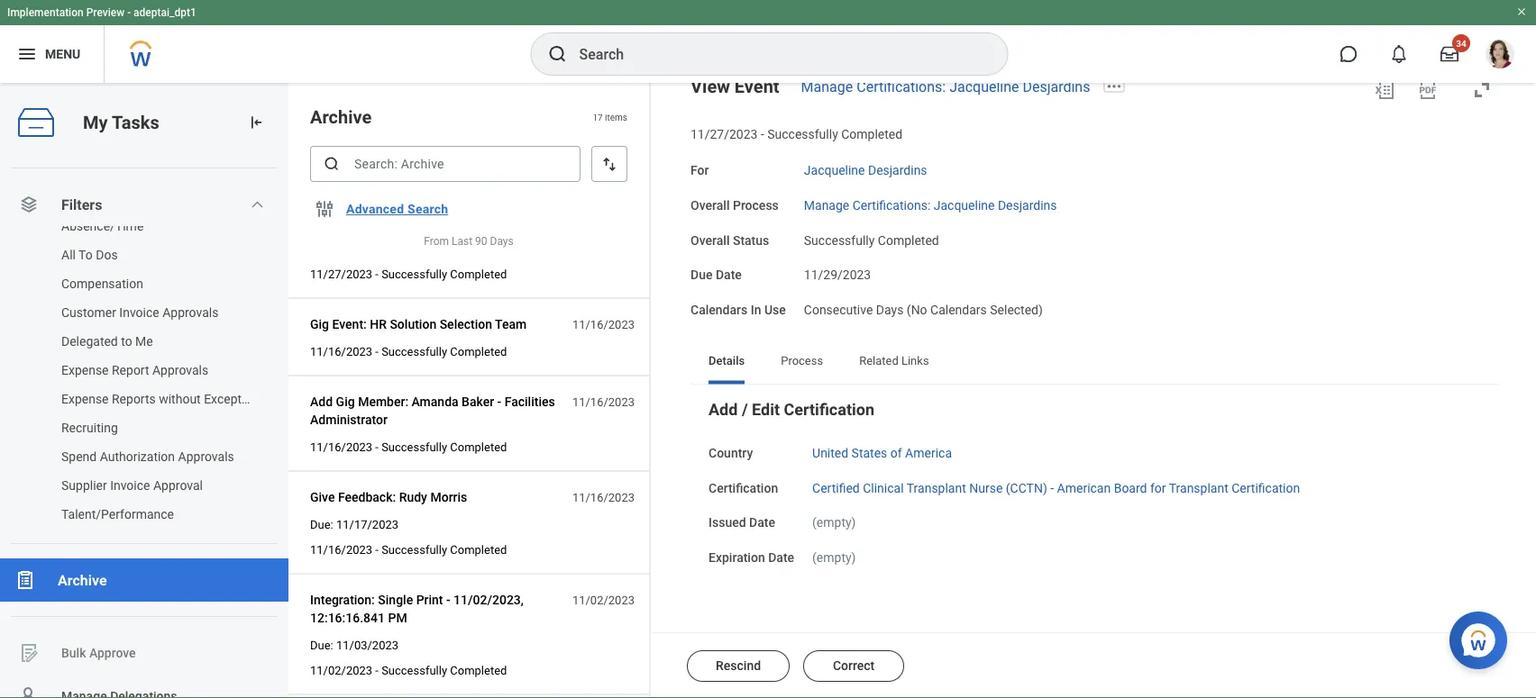 Task type: vqa. For each thing, say whether or not it's contained in the screenshot.
'Spend Authorization Approvals'
yes



Task type: locate. For each thing, give the bounding box(es) containing it.
11/27/2023 - successfully completed
[[691, 127, 903, 142], [310, 267, 507, 281]]

successfully up due date element
[[804, 232, 875, 247]]

1 vertical spatial jacqueline
[[804, 163, 865, 177]]

feedback:
[[338, 490, 396, 505]]

1 due: from the top
[[310, 518, 333, 532]]

supplier invoice approval button
[[0, 472, 271, 501]]

(empty)
[[813, 515, 856, 530], [813, 550, 856, 565]]

0 vertical spatial approvals
[[162, 305, 219, 320]]

0 vertical spatial certifications:
[[857, 78, 946, 95]]

archive up search image
[[310, 106, 372, 128]]

add left /
[[709, 400, 738, 419]]

- up hr
[[375, 267, 379, 281]]

in
[[751, 302, 762, 317]]

completed up calendars in use 'element'
[[878, 232, 939, 247]]

selected)
[[990, 302, 1043, 317]]

overall down the for in the left top of the page
[[691, 198, 730, 212]]

approve
[[89, 646, 136, 661]]

invoice down compensation button
[[119, 305, 159, 320]]

1 horizontal spatial 11/27/2023 - successfully completed
[[691, 127, 903, 142]]

manage certifications: jacqueline desjardins link for process
[[804, 194, 1057, 212]]

due date element
[[804, 257, 871, 283]]

completed up jacqueline desjardins link at the top of page
[[842, 127, 903, 142]]

0 vertical spatial 11/02/2023
[[573, 594, 635, 607]]

1 vertical spatial manage certifications: jacqueline desjardins link
[[804, 194, 1057, 212]]

expense for expense report approvals
[[61, 363, 109, 378]]

11/27/2023 up the for in the left top of the page
[[691, 127, 758, 142]]

2 vertical spatial approvals
[[178, 450, 234, 464]]

user plus image
[[18, 686, 40, 699]]

tab list containing details
[[691, 341, 1501, 384]]

11/16/2023 - successfully completed down 11/17/2023
[[310, 543, 507, 557]]

from
[[424, 235, 449, 248]]

baker
[[462, 395, 494, 410]]

date right expiration
[[769, 550, 795, 565]]

united states of america
[[813, 446, 952, 460]]

1 overall from the top
[[691, 198, 730, 212]]

2 list from the top
[[0, 212, 289, 529]]

0 horizontal spatial 11/27/2023 - successfully completed
[[310, 267, 507, 281]]

2 expense from the top
[[61, 392, 109, 407]]

11/03/2023
[[336, 639, 399, 653]]

manage certifications: jacqueline desjardins link
[[801, 78, 1091, 95], [804, 194, 1057, 212]]

process
[[733, 198, 779, 212], [781, 354, 824, 368]]

0 vertical spatial expense
[[61, 363, 109, 378]]

2 vertical spatial date
[[769, 550, 795, 565]]

completed
[[842, 127, 903, 142], [878, 232, 939, 247], [450, 267, 507, 281], [450, 345, 507, 359], [450, 441, 507, 454], [450, 543, 507, 557], [450, 664, 507, 678]]

0 horizontal spatial process
[[733, 198, 779, 212]]

1 list from the top
[[0, 81, 289, 699]]

due: for integration: single print - 11/02/2023, 12:16:16.841 pm
[[310, 639, 333, 653]]

filters
[[61, 196, 102, 213]]

certifications:
[[857, 78, 946, 95], [853, 198, 931, 212]]

days
[[490, 235, 514, 248], [876, 302, 904, 317]]

status
[[733, 232, 770, 247]]

date for expiration date
[[769, 550, 795, 565]]

0 horizontal spatial 11/27/2023
[[310, 267, 373, 281]]

1 calendars from the left
[[691, 302, 748, 317]]

0 horizontal spatial gig
[[310, 317, 329, 332]]

11/16/2023 - successfully completed down solution
[[310, 345, 507, 359]]

0 horizontal spatial certification
[[709, 481, 778, 495]]

approvals
[[162, 305, 219, 320], [152, 363, 209, 378], [178, 450, 234, 464]]

1 vertical spatial approvals
[[152, 363, 209, 378]]

0 vertical spatial archive
[[310, 106, 372, 128]]

certifications: for overall process
[[853, 198, 931, 212]]

search
[[408, 202, 448, 217]]

add up administrator
[[310, 395, 333, 410]]

add inside add gig member: amanda baker - facilities administrator
[[310, 395, 333, 410]]

manage certifications: jacqueline desjardins
[[801, 78, 1091, 95], [804, 198, 1057, 212]]

bulk approve link
[[0, 632, 289, 675]]

- right preview
[[127, 6, 131, 19]]

completed down selection
[[450, 345, 507, 359]]

1 horizontal spatial calendars
[[931, 302, 987, 317]]

gig
[[310, 317, 329, 332], [336, 395, 355, 410]]

items
[[605, 112, 628, 122]]

0 vertical spatial due:
[[310, 518, 333, 532]]

process up 'status'
[[733, 198, 779, 212]]

gig event: hr solution selection team button
[[310, 314, 534, 336]]

successfully down solution
[[382, 345, 447, 359]]

list
[[0, 81, 289, 699], [0, 212, 289, 529]]

11/17/2023
[[336, 518, 399, 532]]

authorization
[[100, 450, 175, 464]]

- down 11/17/2023
[[375, 543, 379, 557]]

1 vertical spatial invoice
[[110, 478, 150, 493]]

bulk approve
[[61, 646, 136, 661]]

1 expense from the top
[[61, 363, 109, 378]]

1 vertical spatial archive
[[58, 572, 107, 589]]

morris
[[431, 490, 467, 505]]

view printable version (pdf) image
[[1418, 79, 1439, 101]]

0 vertical spatial manage certifications: jacqueline desjardins link
[[801, 78, 1091, 95]]

date for issued date
[[750, 515, 776, 530]]

date right due
[[716, 267, 742, 282]]

2 vertical spatial desjardins
[[998, 198, 1057, 212]]

1 horizontal spatial days
[[876, 302, 904, 317]]

1 horizontal spatial 11/27/2023
[[691, 127, 758, 142]]

1 vertical spatial expense
[[61, 392, 109, 407]]

archive right clipboard image on the bottom
[[58, 572, 107, 589]]

certifications: up jacqueline desjardins link at the top of page
[[857, 78, 946, 95]]

0 vertical spatial invoice
[[119, 305, 159, 320]]

11/27/2023 up event:
[[310, 267, 373, 281]]

calendars in use
[[691, 302, 786, 317]]

1 horizontal spatial gig
[[336, 395, 355, 410]]

2 calendars from the left
[[931, 302, 987, 317]]

1 vertical spatial (empty)
[[813, 550, 856, 565]]

my tasks element
[[0, 81, 289, 699]]

certification
[[784, 400, 875, 419], [709, 481, 778, 495], [1232, 481, 1301, 495]]

- right the print
[[446, 593, 451, 608]]

approvals up approval
[[178, 450, 234, 464]]

perspective image
[[18, 194, 40, 216]]

- down event
[[761, 127, 765, 142]]

use
[[765, 302, 786, 317]]

expiration
[[709, 550, 765, 565]]

1 horizontal spatial transplant
[[1169, 481, 1229, 495]]

customer
[[61, 305, 116, 320]]

manage for event
[[801, 78, 853, 95]]

expense up the recruiting
[[61, 392, 109, 407]]

menu banner
[[0, 0, 1537, 83]]

clipboard image
[[14, 570, 36, 592]]

rename image
[[18, 643, 40, 665]]

notifications large image
[[1391, 45, 1409, 63]]

approvals down compensation button
[[162, 305, 219, 320]]

1 vertical spatial process
[[781, 354, 824, 368]]

issued date
[[709, 515, 776, 530]]

1 vertical spatial manage
[[804, 198, 850, 212]]

jacqueline desjardins
[[804, 163, 928, 177]]

me
[[135, 334, 153, 349]]

1 horizontal spatial add
[[709, 400, 738, 419]]

transplant
[[907, 481, 967, 495], [1169, 481, 1229, 495]]

implementation preview -   adeptai_dpt1
[[7, 6, 196, 19]]

recruiting
[[61, 421, 118, 436]]

expense
[[61, 363, 109, 378], [61, 392, 109, 407]]

11/27/2023 - successfully completed down from
[[310, 267, 507, 281]]

add for add gig member: amanda baker - facilities administrator
[[310, 395, 333, 410]]

add gig member: amanda baker - facilities administrator
[[310, 395, 555, 428]]

1 vertical spatial 11/16/2023 - successfully completed
[[310, 441, 507, 454]]

gig up administrator
[[336, 395, 355, 410]]

2 due: from the top
[[310, 639, 333, 653]]

(cctn)
[[1006, 481, 1048, 495]]

gig inside add gig member: amanda baker - facilities administrator
[[336, 395, 355, 410]]

due
[[691, 267, 713, 282]]

manage certifications: jacqueline desjardins for view event
[[801, 78, 1091, 95]]

certified clinical transplant nurse (cctn) - american board for transplant certification link
[[813, 477, 1301, 495]]

calendars right (no
[[931, 302, 987, 317]]

transplant right for
[[1169, 481, 1229, 495]]

overall for overall status
[[691, 232, 730, 247]]

0 vertical spatial days
[[490, 235, 514, 248]]

for
[[1151, 481, 1167, 495]]

successfully
[[768, 127, 839, 142], [804, 232, 875, 247], [382, 267, 447, 281], [382, 345, 447, 359], [382, 441, 447, 454], [382, 543, 447, 557], [382, 664, 447, 678]]

2 overall from the top
[[691, 232, 730, 247]]

calendars down due date
[[691, 302, 748, 317]]

invoice down spend authorization approvals button
[[110, 478, 150, 493]]

date right 'issued'
[[750, 515, 776, 530]]

1 vertical spatial gig
[[336, 395, 355, 410]]

1 vertical spatial certifications:
[[853, 198, 931, 212]]

0 horizontal spatial archive
[[58, 572, 107, 589]]

archive inside button
[[58, 572, 107, 589]]

11/16/2023 - successfully completed down add gig member: amanda baker - facilities administrator
[[310, 441, 507, 454]]

tasks
[[112, 112, 159, 133]]

- right baker on the bottom left of page
[[497, 395, 502, 410]]

days left (no
[[876, 302, 904, 317]]

invoice inside "button"
[[119, 305, 159, 320]]

recruiting button
[[0, 414, 271, 443]]

manage certifications: jacqueline desjardins for overall process
[[804, 198, 1057, 212]]

gig event: hr solution selection team
[[310, 317, 527, 332]]

invoice for customer
[[119, 305, 159, 320]]

menu
[[45, 47, 80, 61]]

days right 90
[[490, 235, 514, 248]]

1 (empty) from the top
[[813, 515, 856, 530]]

/
[[742, 400, 748, 419]]

0 horizontal spatial 11/02/2023
[[310, 664, 373, 678]]

2 11/16/2023 - successfully completed from the top
[[310, 441, 507, 454]]

report
[[112, 363, 149, 378]]

customer invoice approvals button
[[0, 299, 271, 327]]

0 horizontal spatial add
[[310, 395, 333, 410]]

1 11/16/2023 - successfully completed from the top
[[310, 345, 507, 359]]

certification inside certified clinical transplant nurse (cctn) - american board for transplant certification link
[[1232, 481, 1301, 495]]

amanda
[[412, 395, 459, 410]]

talent/performance
[[61, 507, 174, 522]]

11/27/2023 - successfully completed down event
[[691, 127, 903, 142]]

invoice
[[119, 305, 159, 320], [110, 478, 150, 493]]

approvals inside "button"
[[162, 305, 219, 320]]

1 vertical spatial 11/02/2023
[[310, 664, 373, 678]]

1 vertical spatial days
[[876, 302, 904, 317]]

of
[[891, 446, 902, 460]]

- right (cctn)
[[1051, 481, 1054, 495]]

expense report approvals
[[61, 363, 209, 378]]

approvals for expense report approvals
[[152, 363, 209, 378]]

0 vertical spatial gig
[[310, 317, 329, 332]]

0 vertical spatial 11/16/2023 - successfully completed
[[310, 345, 507, 359]]

calendars
[[691, 302, 748, 317], [931, 302, 987, 317]]

1 horizontal spatial archive
[[310, 106, 372, 128]]

0 vertical spatial jacqueline
[[950, 78, 1020, 95]]

due: down the give
[[310, 518, 333, 532]]

11/27/2023 inside the item list element
[[310, 267, 373, 281]]

approvals up without
[[152, 363, 209, 378]]

0 vertical spatial date
[[716, 267, 742, 282]]

1 horizontal spatial 11/02/2023
[[573, 594, 635, 607]]

1 vertical spatial overall
[[691, 232, 730, 247]]

gig left event:
[[310, 317, 329, 332]]

2 horizontal spatial certification
[[1232, 481, 1301, 495]]

0 vertical spatial overall
[[691, 198, 730, 212]]

integration: single print - 11/02/2023, 12:16:16.841 pm
[[310, 593, 524, 626]]

manage down jacqueline desjardins
[[804, 198, 850, 212]]

due: down the 12:16:16.841
[[310, 639, 333, 653]]

0 vertical spatial 11/27/2023 - successfully completed
[[691, 127, 903, 142]]

2 (empty) from the top
[[813, 550, 856, 565]]

1 vertical spatial 11/27/2023
[[310, 267, 373, 281]]

11/02/2023 - successfully completed
[[310, 664, 507, 678]]

overall up due date
[[691, 232, 730, 247]]

archive button
[[0, 559, 289, 602]]

transplant down america
[[907, 481, 967, 495]]

successfully down from
[[382, 267, 447, 281]]

11/02/2023
[[573, 594, 635, 607], [310, 664, 373, 678]]

tab list
[[691, 341, 1501, 384]]

12:16:16.841
[[310, 611, 385, 626]]

reports
[[112, 392, 156, 407]]

manage down search workday search box
[[801, 78, 853, 95]]

0 horizontal spatial transplant
[[907, 481, 967, 495]]

due: for give feedback: rudy morris
[[310, 518, 333, 532]]

to
[[121, 334, 132, 349]]

1 vertical spatial due:
[[310, 639, 333, 653]]

delegated
[[61, 334, 118, 349]]

manage certifications: jacqueline desjardins link for event
[[801, 78, 1091, 95]]

issued
[[709, 515, 746, 530]]

expense down the delegated
[[61, 363, 109, 378]]

1 vertical spatial date
[[750, 515, 776, 530]]

2 vertical spatial 11/16/2023 - successfully completed
[[310, 543, 507, 557]]

0 vertical spatial (empty)
[[813, 515, 856, 530]]

view
[[691, 75, 730, 96]]

0 vertical spatial desjardins
[[1023, 78, 1091, 95]]

add inside add / edit certification group
[[709, 400, 738, 419]]

certifications: up overall status 'element'
[[853, 198, 931, 212]]

america
[[906, 446, 952, 460]]

due: 11/03/2023
[[310, 639, 399, 653]]

0 horizontal spatial calendars
[[691, 302, 748, 317]]

1 vertical spatial manage certifications: jacqueline desjardins
[[804, 198, 1057, 212]]

solution
[[390, 317, 437, 332]]

days inside the item list element
[[490, 235, 514, 248]]

1 horizontal spatial process
[[781, 354, 824, 368]]

- inside add / edit certification group
[[1051, 481, 1054, 495]]

0 vertical spatial manage
[[801, 78, 853, 95]]

process up add / edit certification button
[[781, 354, 824, 368]]

invoice inside button
[[110, 478, 150, 493]]

0 vertical spatial manage certifications: jacqueline desjardins
[[801, 78, 1091, 95]]

2 vertical spatial jacqueline
[[934, 198, 995, 212]]

completed down 90
[[450, 267, 507, 281]]

0 horizontal spatial days
[[490, 235, 514, 248]]

17
[[593, 112, 603, 122]]

1 vertical spatial 11/27/2023 - successfully completed
[[310, 267, 507, 281]]

- inside add gig member: amanda baker - facilities administrator
[[497, 395, 502, 410]]

edit
[[752, 400, 780, 419]]



Task type: describe. For each thing, give the bounding box(es) containing it.
customer invoice approvals
[[61, 305, 219, 320]]

sort image
[[601, 155, 619, 173]]

filters button
[[0, 183, 289, 226]]

preview
[[86, 6, 125, 19]]

manage for process
[[804, 198, 850, 212]]

11/02/2023 for 11/02/2023 - successfully completed
[[310, 664, 373, 678]]

links
[[902, 354, 929, 368]]

1 transplant from the left
[[907, 481, 967, 495]]

successfully inside overall status 'element'
[[804, 232, 875, 247]]

print
[[416, 593, 443, 608]]

event
[[735, 75, 780, 96]]

export to excel image
[[1374, 79, 1396, 101]]

(no
[[907, 302, 928, 317]]

desjardins for process
[[998, 198, 1057, 212]]

process inside tab list
[[781, 354, 824, 368]]

successfully down rudy
[[382, 543, 447, 557]]

list containing filters
[[0, 81, 289, 699]]

correct
[[833, 659, 875, 674]]

jacqueline desjardins link
[[804, 159, 928, 177]]

profile logan mcneil image
[[1486, 40, 1515, 72]]

related
[[860, 354, 899, 368]]

compensation button
[[0, 270, 271, 299]]

advanced
[[346, 202, 404, 217]]

adeptai_dpt1
[[134, 6, 196, 19]]

overall status element
[[804, 222, 939, 248]]

jacqueline for overall process
[[934, 198, 995, 212]]

11/16/2023 - successfully completed for amanda
[[310, 441, 507, 454]]

dos
[[96, 248, 118, 262]]

without
[[159, 392, 201, 407]]

expense for expense reports without exceptions
[[61, 392, 109, 407]]

add for add / edit certification
[[709, 400, 738, 419]]

calendars inside 'element'
[[931, 302, 987, 317]]

approvals for customer invoice approvals
[[162, 305, 219, 320]]

11/29/2023
[[804, 267, 871, 282]]

correct button
[[804, 651, 905, 683]]

1 vertical spatial desjardins
[[868, 163, 928, 177]]

90
[[475, 235, 488, 248]]

nurse
[[970, 481, 1003, 495]]

days inside calendars in use 'element'
[[876, 302, 904, 317]]

11/27/2023 - successfully completed inside the item list element
[[310, 267, 507, 281]]

due date
[[691, 267, 742, 282]]

successfully down the 11/03/2023
[[382, 664, 447, 678]]

chevron down image
[[250, 198, 265, 212]]

- down hr
[[375, 345, 379, 359]]

jacqueline for view event
[[950, 78, 1020, 95]]

single
[[378, 593, 413, 608]]

exceptions
[[204, 392, 266, 407]]

successfully down event
[[768, 127, 839, 142]]

3 11/16/2023 - successfully completed from the top
[[310, 543, 507, 557]]

pm
[[388, 611, 407, 626]]

team
[[495, 317, 527, 332]]

close environment banner image
[[1517, 6, 1528, 17]]

- inside "integration: single print - 11/02/2023, 12:16:16.841 pm"
[[446, 593, 451, 608]]

rudy
[[399, 490, 427, 505]]

member:
[[358, 395, 409, 410]]

transformation import image
[[247, 114, 265, 132]]

supplier invoice approval
[[61, 478, 203, 493]]

expense report approvals button
[[0, 356, 271, 385]]

details
[[709, 354, 745, 368]]

- down administrator
[[375, 441, 379, 454]]

configure image
[[314, 198, 335, 220]]

completed inside overall status 'element'
[[878, 232, 939, 247]]

(empty) for expiration date
[[813, 550, 856, 565]]

add gig member: amanda baker - facilities administrator button
[[310, 391, 563, 431]]

advanced search
[[346, 202, 448, 217]]

justify image
[[16, 43, 38, 65]]

0 vertical spatial 11/27/2023
[[691, 127, 758, 142]]

overall status
[[691, 232, 770, 247]]

related links
[[860, 354, 929, 368]]

add / edit certification
[[709, 400, 875, 419]]

date for due date
[[716, 267, 742, 282]]

2 transplant from the left
[[1169, 481, 1229, 495]]

inbox large image
[[1441, 45, 1459, 63]]

certified clinical transplant nurse (cctn) - american board for transplant certification
[[813, 481, 1301, 495]]

- down the 11/03/2023
[[375, 664, 379, 678]]

desjardins for event
[[1023, 78, 1091, 95]]

calendars in use element
[[804, 292, 1043, 318]]

certifications: for view event
[[857, 78, 946, 95]]

0 vertical spatial process
[[733, 198, 779, 212]]

selection
[[440, 317, 492, 332]]

11/02/2023 for 11/02/2023
[[573, 594, 635, 607]]

11/16/2023 - successfully completed for solution
[[310, 345, 507, 359]]

spend authorization approvals
[[61, 450, 234, 464]]

completed down 11/02/2023,
[[450, 664, 507, 678]]

for
[[691, 163, 709, 177]]

certified
[[813, 481, 860, 495]]

Search Workday  search field
[[579, 34, 971, 74]]

event:
[[332, 317, 367, 332]]

give
[[310, 490, 335, 505]]

(empty) for issued date
[[813, 515, 856, 530]]

rescind
[[716, 659, 761, 674]]

facilities
[[505, 395, 555, 410]]

add / edit certification button
[[709, 400, 875, 419]]

overall for overall process
[[691, 198, 730, 212]]

administrator
[[310, 413, 388, 428]]

board
[[1114, 481, 1148, 495]]

supplier
[[61, 478, 107, 493]]

11/02/2023,
[[454, 593, 524, 608]]

jacqueline inside jacqueline desjardins link
[[804, 163, 865, 177]]

integration:
[[310, 593, 375, 608]]

item list element
[[289, 81, 651, 699]]

invoice for supplier
[[110, 478, 150, 493]]

all to dos button
[[0, 241, 271, 270]]

united states of america link
[[813, 442, 952, 460]]

gig inside button
[[310, 317, 329, 332]]

fullscreen image
[[1472, 79, 1493, 101]]

give feedback: rudy morris button
[[310, 487, 475, 509]]

34
[[1457, 38, 1467, 49]]

successfully down add gig member: amanda baker - facilities administrator
[[382, 441, 447, 454]]

all
[[61, 248, 76, 262]]

all to dos
[[61, 248, 118, 262]]

due: 11/17/2023
[[310, 518, 399, 532]]

compensation
[[61, 276, 143, 291]]

consecutive
[[804, 302, 873, 317]]

search image
[[547, 43, 569, 65]]

absence/time button
[[0, 212, 271, 241]]

delegated to me
[[61, 334, 153, 349]]

list containing absence/time
[[0, 212, 289, 529]]

overall process
[[691, 198, 779, 212]]

Search: Archive text field
[[310, 146, 581, 182]]

completed down baker on the bottom left of page
[[450, 441, 507, 454]]

archive inside the item list element
[[310, 106, 372, 128]]

approvals for spend authorization approvals
[[178, 450, 234, 464]]

search image
[[323, 155, 341, 173]]

- inside menu banner
[[127, 6, 131, 19]]

give feedback: rudy morris
[[310, 490, 467, 505]]

my
[[83, 112, 108, 133]]

spend
[[61, 450, 97, 464]]

bulk
[[61, 646, 86, 661]]

to
[[79, 248, 93, 262]]

completed up 11/02/2023,
[[450, 543, 507, 557]]

1 horizontal spatial certification
[[784, 400, 875, 419]]

add / edit certification group
[[709, 399, 1483, 567]]

absence/time
[[61, 219, 144, 234]]

country
[[709, 446, 753, 460]]



